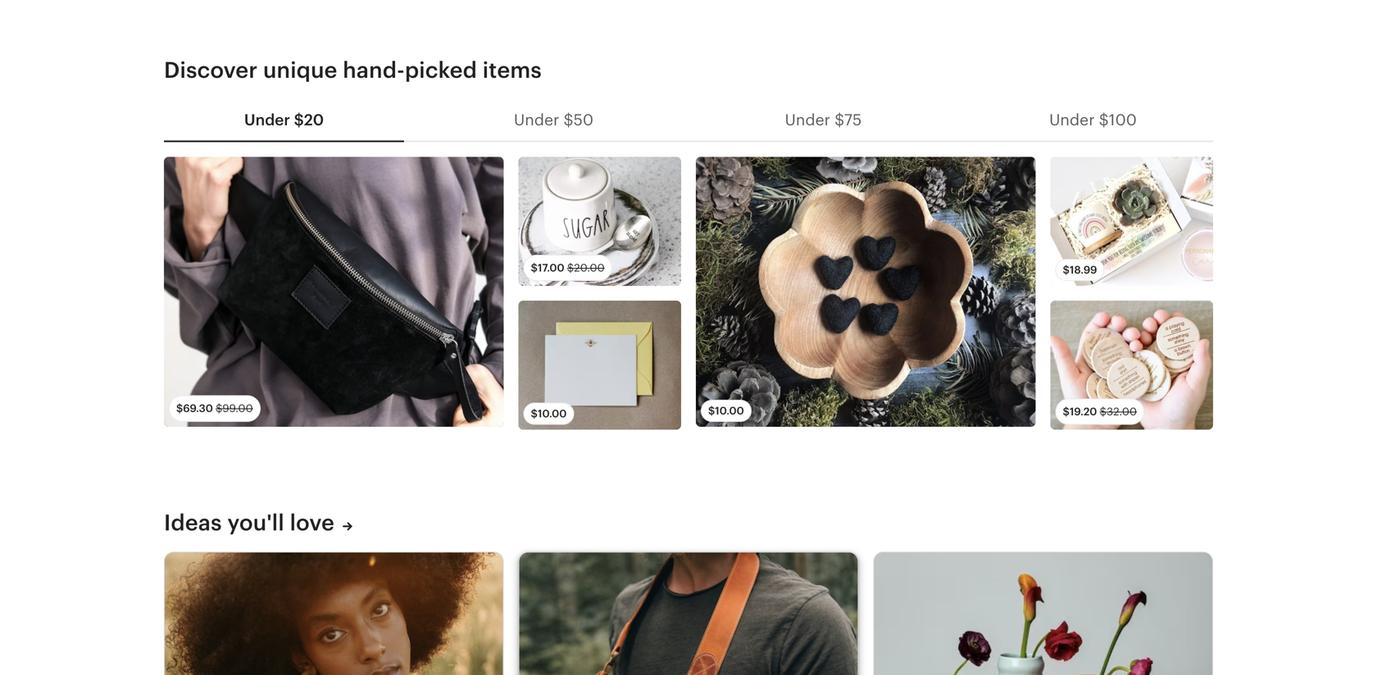 Task type: describe. For each thing, give the bounding box(es) containing it.
scavenger hunt for kids, educational games, kids game,  family games, scavenger coin, kids activitiy kid gifts toddler play gifts under 20 image
[[1051, 301, 1214, 430]]

20.00
[[574, 262, 605, 274]]

under $100
[[1050, 111, 1138, 129]]

$ 17.00 $ 20.00
[[531, 262, 605, 274]]

under $50 button
[[434, 109, 674, 131]]

under for under $20
[[244, 111, 290, 129]]

19.20
[[1070, 406, 1098, 418]]

$ 10.00 for gold foil bee letterpress note cards /  blank envelopes / unique note card set / great gift idea under 20 image
[[531, 408, 567, 420]]

99.00
[[223, 403, 253, 415]]

picked
[[405, 57, 477, 83]]

gold foil bee letterpress note cards /  blank envelopes / unique note card set / great gift idea under 20 image
[[519, 301, 682, 430]]

tab list containing under $20
[[164, 99, 1214, 142]]

under $20
[[244, 111, 324, 129]]

$ 69.30 $ 99.00
[[176, 403, 253, 415]]

felted wool hearts, raven black, set of 5, anti-valentine's day decor, black hearts, funny valentine, black hearts, valentine gift under 20 image
[[696, 157, 1036, 427]]

18.99
[[1070, 264, 1098, 276]]

under for under $50
[[514, 111, 560, 129]]

under $75 button
[[704, 109, 944, 131]]

under $100 button
[[974, 109, 1214, 131]]

ideas
[[164, 511, 222, 536]]

under $50
[[514, 111, 594, 129]]

ideas you'll love
[[164, 511, 335, 536]]

$ 18.99
[[1064, 264, 1098, 276]]

unique
[[263, 57, 338, 83]]

under for under $75
[[785, 111, 831, 129]]

$ for designer fanny pack custom crossbody bag hip bag valentines day gifts ex girlfriend gift sister gift for her 21 st birthday under 20 image at the left of the page
[[176, 403, 183, 415]]

$ 19.20 $ 32.00
[[1064, 406, 1138, 418]]



Task type: locate. For each thing, give the bounding box(es) containing it.
$20
[[294, 111, 324, 129]]

$75
[[835, 111, 862, 129]]

$50
[[564, 111, 594, 129]]

$ for scavenger hunt for kids, educational games, kids game,  family games, scavenger coin, kids activitiy kid gifts toddler play gifts under 20 image
[[1064, 406, 1070, 418]]

hand stamped sugar spoon hey sugar christmas gift valentines spoon coffee station decor under 20 gifts for her home decor silver spoon image
[[519, 157, 682, 286]]

$ for felted wool hearts, raven black, set of 5, anti-valentine's day decor, black hearts, funny valentine, black hearts, valentine gift under 20 'image'
[[709, 405, 715, 417]]

$ for gold foil bee letterpress note cards /  blank envelopes / unique note card set / great gift idea under 20 image
[[531, 408, 538, 420]]

under $75
[[785, 111, 862, 129]]

1 under from the left
[[244, 111, 290, 129]]

$ 10.00
[[709, 405, 745, 417], [531, 408, 567, 420]]

17.00
[[538, 262, 565, 274]]

discover unique hand-picked items
[[164, 57, 542, 83]]

ideas you'll love link
[[164, 509, 353, 538]]

tab list
[[164, 99, 1214, 142]]

2 under from the left
[[514, 111, 560, 129]]

32.00
[[1107, 406, 1138, 418]]

10.00
[[715, 405, 745, 417], [538, 408, 567, 420]]

preschool teacher gift - plant set for teacher - appreciation gift for teacher - thank you teacher - birthday gift for teacher gift under 20 image
[[1051, 157, 1214, 286]]

4 under from the left
[[1050, 111, 1095, 129]]

$ 10.00 for felted wool hearts, raven black, set of 5, anti-valentine's day decor, black hearts, funny valentine, black hearts, valentine gift under 20 'image'
[[709, 405, 745, 417]]

$ for preschool teacher gift - plant set for teacher - appreciation gift for teacher - thank you teacher - birthday gift for teacher gift under 20 image
[[1064, 264, 1070, 276]]

under left $100
[[1050, 111, 1095, 129]]

$
[[531, 262, 538, 274], [567, 262, 574, 274], [1064, 264, 1070, 276], [176, 403, 183, 415], [216, 403, 223, 415], [709, 405, 715, 417], [1064, 406, 1070, 418], [1100, 406, 1107, 418], [531, 408, 538, 420]]

discover
[[164, 57, 258, 83]]

10.00 for gold foil bee letterpress note cards /  blank envelopes / unique note card set / great gift idea under 20 image
[[538, 408, 567, 420]]

under left $75
[[785, 111, 831, 129]]

0 horizontal spatial 10.00
[[538, 408, 567, 420]]

1 horizontal spatial $ 10.00
[[709, 405, 745, 417]]

1 horizontal spatial 10.00
[[715, 405, 745, 417]]

under $20 button
[[164, 109, 404, 131]]

love
[[290, 511, 335, 536]]

under left $20
[[244, 111, 290, 129]]

you'll
[[228, 511, 285, 536]]

0 horizontal spatial $ 10.00
[[531, 408, 567, 420]]

3 under from the left
[[785, 111, 831, 129]]

under left $50
[[514, 111, 560, 129]]

69.30
[[183, 403, 213, 415]]

$ for hand stamped sugar spoon hey sugar christmas gift valentines spoon coffee station decor under 20 gifts for her home decor silver spoon image
[[531, 262, 538, 274]]

items
[[483, 57, 542, 83]]

10.00 for felted wool hearts, raven black, set of 5, anti-valentine's day decor, black hearts, funny valentine, black hearts, valentine gift under 20 'image'
[[715, 405, 745, 417]]

hand-
[[343, 57, 405, 83]]

under
[[244, 111, 290, 129], [514, 111, 560, 129], [785, 111, 831, 129], [1050, 111, 1095, 129]]

under for under $100
[[1050, 111, 1095, 129]]

designer fanny pack custom crossbody bag hip bag valentines day gifts ex girlfriend gift sister gift for her 21 st birthday under 20 image
[[164, 157, 504, 427]]

$100
[[1100, 111, 1138, 129]]



Task type: vqa. For each thing, say whether or not it's contained in the screenshot.
"$ 17.00 $ 20.00"
yes



